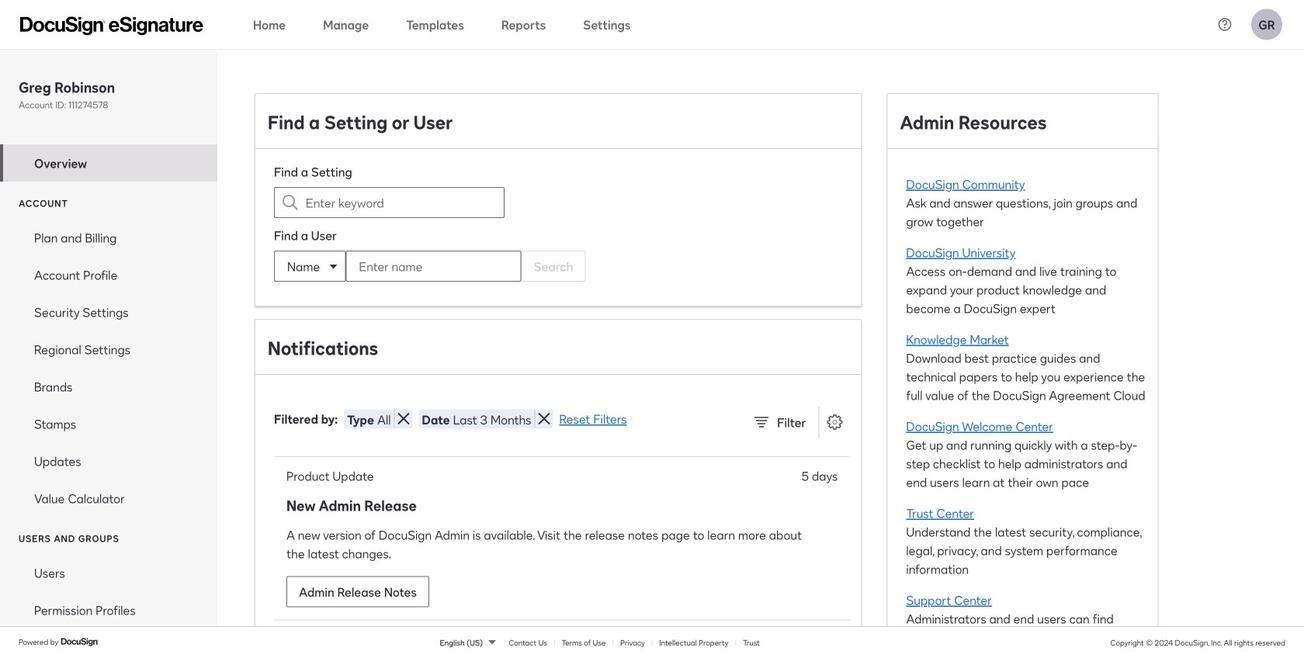 Task type: locate. For each thing, give the bounding box(es) containing it.
Enter name text field
[[347, 252, 489, 281]]

Enter keyword text field
[[306, 188, 473, 217]]

docusign admin image
[[20, 17, 203, 35]]



Task type: describe. For each thing, give the bounding box(es) containing it.
docusign image
[[61, 636, 99, 648]]

account element
[[0, 219, 217, 517]]

users and groups element
[[0, 554, 217, 658]]



